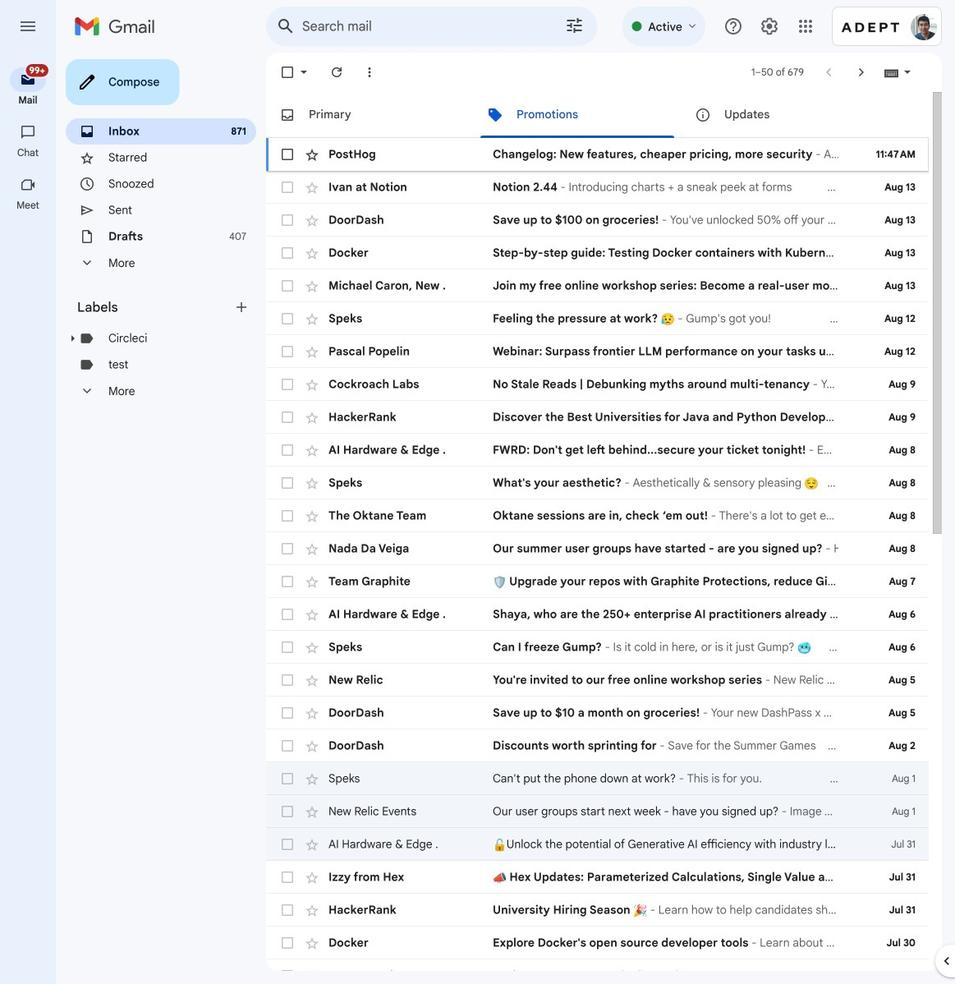 Task type: vqa. For each thing, say whether or not it's contained in the screenshot.
truck to the left
no



Task type: describe. For each thing, give the bounding box(es) containing it.
more email options image
[[361, 64, 378, 81]]

5 row from the top
[[266, 269, 929, 302]]

updates tab
[[682, 92, 889, 138]]

main menu image
[[18, 16, 38, 36]]

refresh image
[[329, 64, 345, 81]]

9 row from the top
[[266, 401, 929, 434]]

16 row from the top
[[266, 631, 929, 664]]

2 row from the top
[[266, 171, 929, 204]]

📣 image
[[493, 871, 507, 885]]

1 row from the top
[[266, 138, 929, 171]]

7 row from the top
[[266, 335, 955, 368]]

14 row from the top
[[266, 565, 955, 598]]

20 row from the top
[[266, 762, 929, 795]]

primary tab
[[266, 92, 472, 138]]

19 row from the top
[[266, 729, 929, 762]]

search mail image
[[271, 12, 301, 41]]

😌 image
[[805, 477, 819, 491]]

10 row from the top
[[266, 434, 929, 467]]

26 row from the top
[[266, 960, 929, 984]]

🎉 image
[[634, 904, 647, 918]]

Search mail text field
[[302, 18, 519, 35]]

older image
[[854, 64, 870, 81]]

18 row from the top
[[266, 697, 929, 729]]

13 row from the top
[[266, 532, 929, 565]]

select input tool image
[[903, 66, 913, 78]]

24 row from the top
[[266, 894, 929, 927]]



Task type: locate. For each thing, give the bounding box(es) containing it.
17 row from the top
[[266, 664, 929, 697]]

22 row from the top
[[266, 828, 955, 861]]

11 row from the top
[[266, 467, 929, 499]]

🔓 image
[[493, 838, 507, 852]]

😥 image
[[661, 313, 675, 326]]

navigation
[[0, 53, 58, 984]]

23 row from the top
[[266, 861, 955, 894]]

🥶 image
[[798, 641, 812, 655]]

6 row from the top
[[266, 302, 929, 335]]

4 row from the top
[[266, 237, 929, 269]]

support image
[[724, 16, 743, 36]]

Search mail search field
[[266, 7, 598, 46]]

8 row from the top
[[266, 368, 929, 401]]

advanced search options image
[[558, 9, 591, 42]]

None checkbox
[[279, 179, 296, 196], [279, 278, 296, 294], [279, 311, 296, 327], [279, 343, 296, 360], [279, 409, 296, 426], [279, 442, 296, 458], [279, 541, 296, 557], [279, 639, 296, 656], [279, 738, 296, 754], [279, 771, 296, 787], [279, 803, 296, 820], [279, 836, 296, 853], [279, 968, 296, 984], [279, 179, 296, 196], [279, 278, 296, 294], [279, 311, 296, 327], [279, 343, 296, 360], [279, 409, 296, 426], [279, 442, 296, 458], [279, 541, 296, 557], [279, 639, 296, 656], [279, 738, 296, 754], [279, 771, 296, 787], [279, 803, 296, 820], [279, 836, 296, 853], [279, 968, 296, 984]]

heading
[[0, 94, 56, 107], [0, 146, 56, 159], [0, 199, 56, 212], [77, 299, 233, 315]]

25 row from the top
[[266, 927, 929, 960]]

main content
[[266, 92, 955, 984]]

3 row from the top
[[266, 204, 929, 237]]

🛡️ image
[[493, 575, 507, 589]]

12 row from the top
[[266, 499, 929, 532]]

15 row from the top
[[266, 598, 944, 631]]

settings image
[[760, 16, 780, 36]]

tab list
[[266, 92, 929, 138]]

row
[[266, 138, 929, 171], [266, 171, 929, 204], [266, 204, 929, 237], [266, 237, 929, 269], [266, 269, 929, 302], [266, 302, 929, 335], [266, 335, 955, 368], [266, 368, 929, 401], [266, 401, 929, 434], [266, 434, 929, 467], [266, 467, 929, 499], [266, 499, 929, 532], [266, 532, 929, 565], [266, 565, 955, 598], [266, 598, 944, 631], [266, 631, 929, 664], [266, 664, 929, 697], [266, 697, 929, 729], [266, 729, 929, 762], [266, 762, 929, 795], [266, 795, 929, 828], [266, 828, 955, 861], [266, 861, 955, 894], [266, 894, 929, 927], [266, 927, 929, 960], [266, 960, 929, 984]]

promotions tab
[[474, 92, 681, 138]]

gmail image
[[74, 10, 163, 43]]

None checkbox
[[279, 64, 296, 81], [279, 146, 296, 163], [279, 212, 296, 228], [279, 245, 296, 261], [279, 376, 296, 393], [279, 475, 296, 491], [279, 508, 296, 524], [279, 573, 296, 590], [279, 606, 296, 623], [279, 672, 296, 688], [279, 705, 296, 721], [279, 869, 296, 886], [279, 902, 296, 918], [279, 935, 296, 951], [279, 64, 296, 81], [279, 146, 296, 163], [279, 212, 296, 228], [279, 245, 296, 261], [279, 376, 296, 393], [279, 475, 296, 491], [279, 508, 296, 524], [279, 573, 296, 590], [279, 606, 296, 623], [279, 672, 296, 688], [279, 705, 296, 721], [279, 869, 296, 886], [279, 902, 296, 918], [279, 935, 296, 951]]

21 row from the top
[[266, 795, 929, 828]]



